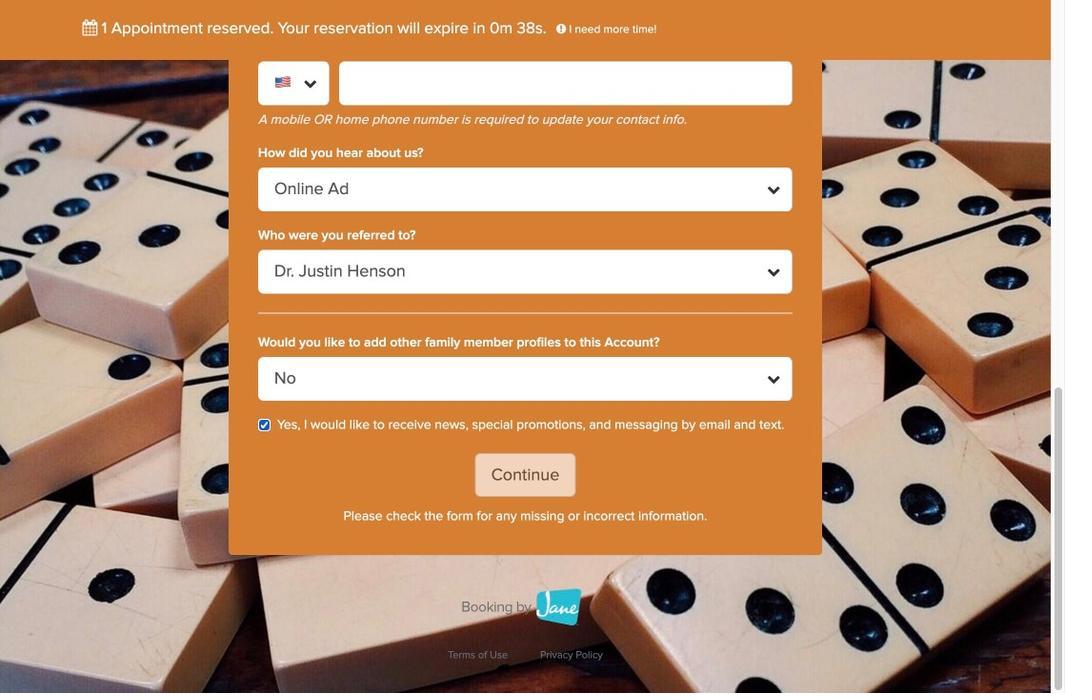 Task type: vqa. For each thing, say whether or not it's contained in the screenshot.
Email Address email field
no



Task type: locate. For each thing, give the bounding box(es) containing it.
exclamation sign image
[[555, 23, 565, 35]]

None checkbox
[[258, 419, 270, 432]]

calendar image
[[82, 20, 97, 36]]

None telephone field
[[339, 61, 793, 105]]



